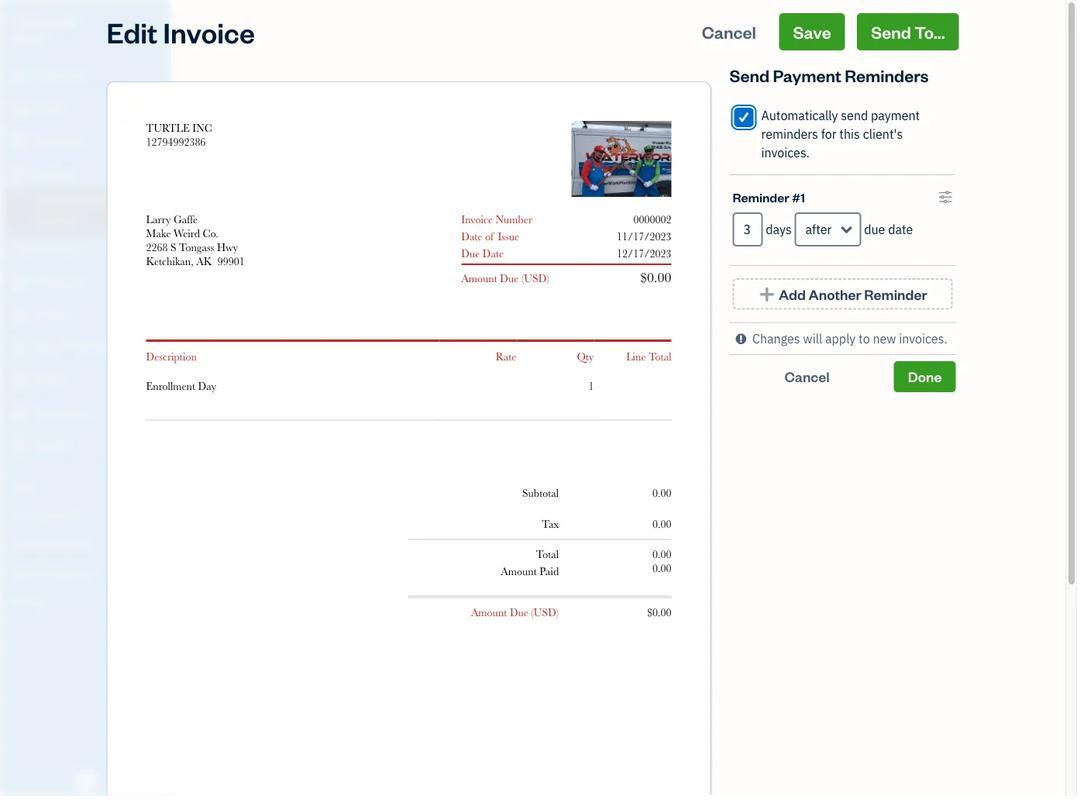 Task type: describe. For each thing, give the bounding box(es) containing it.
turtle for turtle inc 12794992386
[[146, 122, 190, 134]]

after
[[806, 221, 832, 238]]

client's
[[863, 126, 903, 142]]

invoice image
[[10, 167, 29, 182]]

date of issue
[[462, 230, 520, 243]]

team members link
[[4, 502, 166, 530]]

inc for turtle inc owner
[[59, 14, 78, 29]]

rate
[[496, 350, 517, 363]]

turtle for turtle inc owner
[[12, 14, 57, 29]]

members
[[38, 509, 79, 522]]

changes will apply to new invoices.
[[753, 330, 948, 347]]

edit reminder #1 message image
[[939, 188, 953, 206]]

gaffe
[[174, 213, 198, 226]]

changes
[[753, 330, 801, 347]]

send to... button
[[858, 13, 960, 50]]

services
[[56, 538, 93, 551]]

2 vertical spatial due
[[510, 607, 529, 619]]

items and services link
[[4, 531, 166, 558]]

send for send to...
[[872, 21, 912, 43]]

client image
[[10, 102, 29, 117]]

1 vertical spatial (
[[532, 607, 534, 619]]

due date
[[462, 247, 504, 260]]

co.
[[203, 227, 219, 240]]

of
[[485, 230, 495, 243]]

Item Quantity text field
[[572, 380, 594, 392]]

automatically
[[762, 107, 839, 124]]

1 vertical spatial invoice
[[462, 213, 493, 226]]

1 vertical spatial date
[[483, 247, 504, 260]]

total amount paid
[[501, 549, 559, 578]]

total inside the total amount paid
[[536, 549, 559, 561]]

to
[[859, 330, 870, 347]]

Issue date in MM/DD/YYYY format text field
[[571, 230, 684, 243]]

done
[[909, 368, 942, 386]]

apps
[[12, 480, 35, 493]]

Payment reminder offset in days text field
[[733, 212, 763, 247]]

turtle inc 12794992386
[[146, 122, 212, 148]]

add another reminder button
[[733, 278, 953, 310]]

new
[[873, 330, 897, 347]]

1 horizontal spatial )
[[557, 607, 559, 619]]

1
[[801, 188, 806, 205]]

main element
[[0, 0, 209, 796]]

tax
[[542, 518, 559, 531]]

edit
[[107, 13, 158, 50]]

12/17/2023
[[617, 247, 672, 260]]

amount inside the total amount paid
[[501, 566, 537, 578]]

Payment reminder timing (before or after due date) field
[[795, 212, 862, 247]]

another
[[809, 285, 862, 303]]

save button
[[780, 13, 846, 50]]

items
[[12, 538, 36, 551]]

0 vertical spatial invoice
[[163, 13, 255, 50]]

0.00 0.00
[[653, 549, 672, 575]]

dashboard image
[[10, 69, 29, 85]]

days
[[766, 221, 792, 238]]

s
[[171, 241, 176, 254]]

3 0.00 from the top
[[653, 549, 672, 561]]

1 vertical spatial amount due ( usd )
[[471, 607, 559, 619]]

payment
[[872, 107, 921, 124]]

save
[[794, 21, 832, 43]]

freshbooks image
[[73, 772, 98, 790]]

1 0.00 from the top
[[653, 487, 672, 500]]

0 horizontal spatial (
[[522, 272, 524, 285]]

add
[[779, 285, 806, 303]]

1 vertical spatial due
[[500, 272, 519, 285]]

0 vertical spatial total
[[649, 350, 672, 363]]

money image
[[10, 373, 29, 388]]

0 vertical spatial )
[[547, 272, 549, 285]]

report image
[[10, 438, 29, 454]]

0 vertical spatial usd
[[524, 272, 547, 285]]

owner
[[12, 31, 43, 43]]

0 vertical spatial $0.00
[[641, 269, 672, 285]]

send payment reminders
[[730, 64, 929, 86]]

paid
[[540, 566, 559, 578]]

Enter an Invoice # text field
[[633, 213, 672, 226]]

12794992386
[[146, 136, 206, 148]]

date
[[889, 221, 914, 238]]

99901
[[218, 255, 245, 268]]

project image
[[10, 308, 29, 323]]



Task type: vqa. For each thing, say whether or not it's contained in the screenshot.
dashboard icon
yes



Task type: locate. For each thing, give the bounding box(es) containing it.
reminder inside button
[[865, 285, 928, 303]]

0 vertical spatial invoices.
[[762, 145, 810, 161]]

turtle inside turtle inc owner
[[12, 14, 57, 29]]

$0.00 down 12/17/2023 dropdown button
[[641, 269, 672, 285]]

larry
[[146, 213, 171, 226]]

4 0.00 from the top
[[653, 563, 672, 575]]

turtle inc owner
[[12, 14, 78, 43]]

( down the total amount paid
[[532, 607, 534, 619]]

date
[[462, 230, 483, 243], [483, 247, 504, 260]]

0.00
[[653, 487, 672, 500], [653, 518, 672, 531], [653, 549, 672, 561], [653, 563, 672, 575]]

date down date of issue
[[483, 247, 504, 260]]

payment
[[773, 64, 842, 86]]

usd
[[524, 272, 547, 285], [534, 607, 557, 619]]

usd down number
[[524, 272, 547, 285]]

0 horizontal spatial send
[[730, 64, 770, 86]]

connections
[[36, 566, 91, 579]]

tongass
[[179, 241, 214, 254]]

usd down paid
[[534, 607, 557, 619]]

settings link
[[4, 589, 166, 616]]

items and services
[[12, 538, 93, 551]]

1 vertical spatial send
[[730, 64, 770, 86]]

1 vertical spatial usd
[[534, 607, 557, 619]]

subtotal
[[523, 487, 559, 500]]

0 horizontal spatial total
[[536, 549, 559, 561]]

(
[[522, 272, 524, 285], [532, 607, 534, 619]]

plus image
[[759, 286, 776, 302]]

line total
[[627, 350, 672, 363]]

estimate image
[[10, 134, 29, 150]]

inc left edit
[[59, 14, 78, 29]]

invoices. down "reminders" at right
[[762, 145, 810, 161]]

0 vertical spatial cancel button
[[688, 13, 771, 50]]

0 horizontal spatial turtle
[[12, 14, 57, 29]]

bank
[[12, 566, 34, 579]]

due
[[462, 247, 480, 260], [500, 272, 519, 285], [510, 607, 529, 619]]

Enter an Item Name text field
[[146, 379, 439, 393]]

amount left paid
[[501, 566, 537, 578]]

invoice up the of
[[462, 213, 493, 226]]

inc for turtle inc 12794992386
[[193, 122, 212, 134]]

settings
[[12, 595, 47, 608]]

0 vertical spatial reminder
[[733, 188, 790, 205]]

turtle
[[12, 14, 57, 29], [146, 122, 190, 134]]

$0.00 down the 0.00 0.00
[[648, 607, 672, 619]]

check image
[[737, 109, 752, 125]]

payment image
[[10, 243, 29, 258]]

reminder left #
[[733, 188, 790, 205]]

due down date of issue
[[462, 247, 480, 260]]

this
[[840, 126, 861, 142]]

reminder up new
[[865, 285, 928, 303]]

2 vertical spatial amount
[[471, 607, 507, 619]]

0 vertical spatial turtle
[[12, 14, 57, 29]]

0 horizontal spatial )
[[547, 272, 549, 285]]

0 vertical spatial cancel
[[702, 21, 757, 43]]

due
[[865, 221, 886, 238]]

weird
[[174, 227, 200, 240]]

1 vertical spatial cancel button
[[730, 361, 885, 392]]

1 vertical spatial total
[[536, 549, 559, 561]]

and
[[38, 538, 54, 551]]

exclamationcircle image
[[736, 329, 747, 348]]

team members
[[12, 509, 79, 522]]

done button
[[895, 361, 956, 392]]

send to...
[[872, 21, 946, 43]]

1 vertical spatial invoices.
[[900, 330, 948, 347]]

issue
[[498, 230, 520, 243]]

send for send payment reminders
[[730, 64, 770, 86]]

2 0.00 from the top
[[653, 518, 672, 531]]

amount due ( usd ) down due date
[[462, 272, 549, 285]]

description
[[146, 350, 197, 363]]

invoice number
[[462, 213, 533, 226]]

hwy
[[217, 241, 238, 254]]

date left the of
[[462, 230, 483, 243]]

send inside button
[[872, 21, 912, 43]]

inc inside turtle inc 12794992386
[[193, 122, 212, 134]]

larry gaffe make weird co. 2268 s tongass hwy ketchikan, ak  99901
[[146, 213, 245, 268]]

send left to...
[[872, 21, 912, 43]]

total up paid
[[536, 549, 559, 561]]

invoice right edit
[[163, 13, 255, 50]]

timer image
[[10, 340, 29, 356]]

total right line
[[649, 350, 672, 363]]

bank connections
[[12, 566, 91, 579]]

bank connections link
[[4, 560, 166, 587]]

turtle up "owner"
[[12, 14, 57, 29]]

amount down the total amount paid
[[471, 607, 507, 619]]

make
[[146, 227, 171, 240]]

amount
[[462, 272, 498, 285], [501, 566, 537, 578], [471, 607, 507, 619]]

image
[[610, 152, 640, 167]]

chart image
[[10, 406, 29, 421]]

0 horizontal spatial invoices.
[[762, 145, 810, 161]]

send up check icon
[[730, 64, 770, 86]]

1 horizontal spatial inc
[[193, 122, 212, 134]]

invoices. up done
[[900, 330, 948, 347]]

due down the total amount paid
[[510, 607, 529, 619]]

0 horizontal spatial inc
[[59, 14, 78, 29]]

1 vertical spatial reminder
[[865, 285, 928, 303]]

line
[[627, 350, 646, 363]]

1 vertical spatial $0.00
[[648, 607, 672, 619]]

turtle inside turtle inc 12794992386
[[146, 122, 190, 134]]

0 vertical spatial (
[[522, 272, 524, 285]]

for
[[822, 126, 837, 142]]

1 horizontal spatial cancel
[[785, 368, 830, 386]]

1 vertical spatial turtle
[[146, 122, 190, 134]]

due date
[[865, 221, 914, 238]]

#
[[792, 188, 801, 205]]

0 horizontal spatial reminder
[[733, 188, 790, 205]]

automatically send payment reminders for this client's invoices.
[[762, 107, 921, 161]]

1 horizontal spatial total
[[649, 350, 672, 363]]

1 horizontal spatial invoices.
[[900, 330, 948, 347]]

0 vertical spatial inc
[[59, 14, 78, 29]]

1 vertical spatial inc
[[193, 122, 212, 134]]

cancel
[[702, 21, 757, 43], [785, 368, 830, 386]]

1 vertical spatial )
[[557, 607, 559, 619]]

apply
[[826, 330, 856, 347]]

due down due date
[[500, 272, 519, 285]]

0 vertical spatial amount
[[462, 272, 498, 285]]

edit invoice
[[107, 13, 255, 50]]

send
[[842, 107, 869, 124]]

add another reminder
[[779, 285, 928, 303]]

0 vertical spatial amount due ( usd )
[[462, 272, 549, 285]]

12/17/2023 button
[[605, 247, 684, 261]]

0 vertical spatial send
[[872, 21, 912, 43]]

1 vertical spatial cancel
[[785, 368, 830, 386]]

reminder
[[733, 188, 790, 205], [865, 285, 928, 303]]

ketchikan,
[[146, 255, 194, 268]]

reminders
[[845, 64, 929, 86]]

)
[[547, 272, 549, 285], [557, 607, 559, 619]]

2268
[[146, 241, 168, 254]]

expense image
[[10, 275, 29, 291]]

0 horizontal spatial cancel
[[702, 21, 757, 43]]

invoice
[[163, 13, 255, 50], [462, 213, 493, 226]]

cancel button
[[688, 13, 771, 50], [730, 361, 885, 392]]

invoices.
[[762, 145, 810, 161], [900, 330, 948, 347]]

delete
[[575, 152, 607, 167]]

total
[[649, 350, 672, 363], [536, 549, 559, 561]]

qty
[[577, 350, 594, 363]]

1 horizontal spatial turtle
[[146, 122, 190, 134]]

apps link
[[4, 474, 166, 501]]

1 horizontal spatial send
[[872, 21, 912, 43]]

inc up the 12794992386
[[193, 122, 212, 134]]

1 horizontal spatial (
[[532, 607, 534, 619]]

will
[[804, 330, 823, 347]]

inc inside turtle inc owner
[[59, 14, 78, 29]]

number
[[496, 213, 533, 226]]

reminders
[[762, 126, 819, 142]]

0 vertical spatial due
[[462, 247, 480, 260]]

delete image
[[575, 152, 640, 167]]

( down number
[[522, 272, 524, 285]]

0 horizontal spatial invoice
[[163, 13, 255, 50]]

team
[[12, 509, 36, 522]]

amount due ( usd )
[[462, 272, 549, 285], [471, 607, 559, 619]]

amount due ( usd ) down the total amount paid
[[471, 607, 559, 619]]

reminder # 1
[[733, 188, 806, 205]]

1 vertical spatial amount
[[501, 566, 537, 578]]

to...
[[915, 21, 946, 43]]

1 horizontal spatial reminder
[[865, 285, 928, 303]]

1 horizontal spatial invoice
[[462, 213, 493, 226]]

invoices. inside automatically send payment reminders for this client's invoices.
[[762, 145, 810, 161]]

amount down due date
[[462, 272, 498, 285]]

inc
[[59, 14, 78, 29], [193, 122, 212, 134]]

0 vertical spatial date
[[462, 230, 483, 243]]

turtle up the 12794992386
[[146, 122, 190, 134]]



